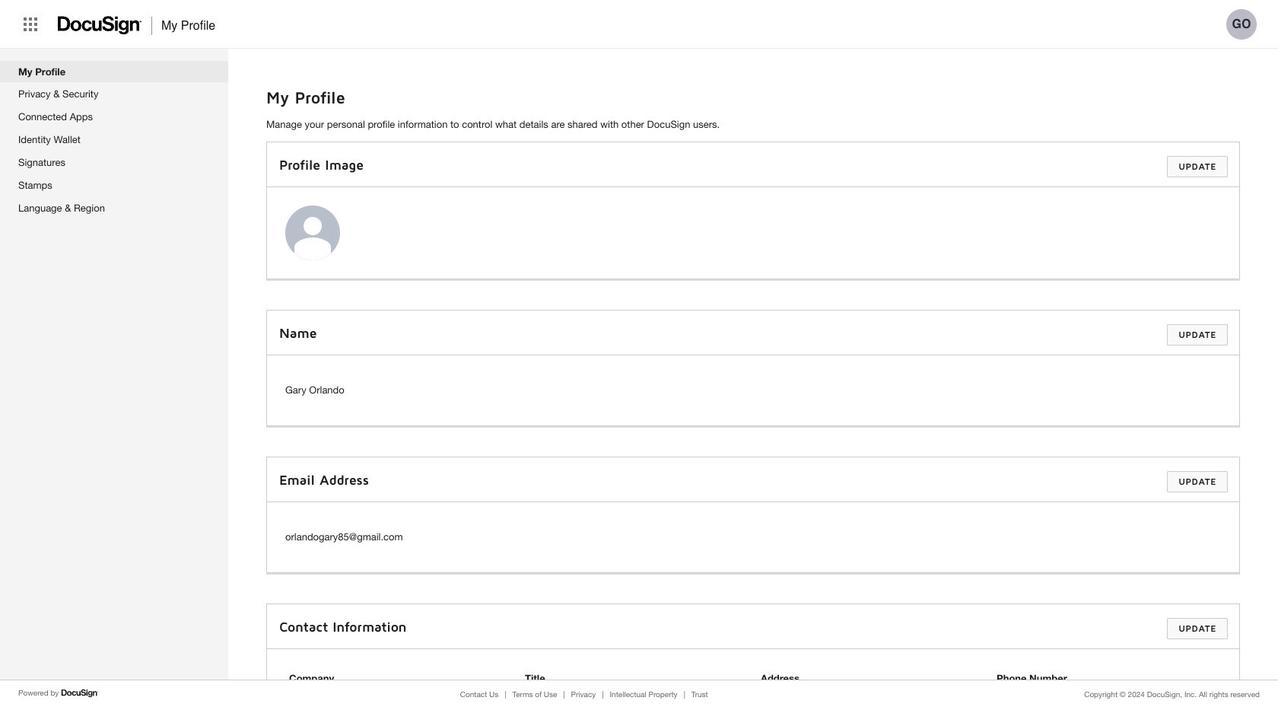 Task type: describe. For each thing, give the bounding box(es) containing it.
default profile image element
[[285, 205, 340, 260]]

0 vertical spatial docusign image
[[58, 12, 142, 39]]

1 vertical spatial docusign image
[[61, 687, 99, 699]]

default profile image image
[[285, 205, 340, 260]]



Task type: locate. For each thing, give the bounding box(es) containing it.
docusign image
[[58, 12, 142, 39], [61, 687, 99, 699]]



